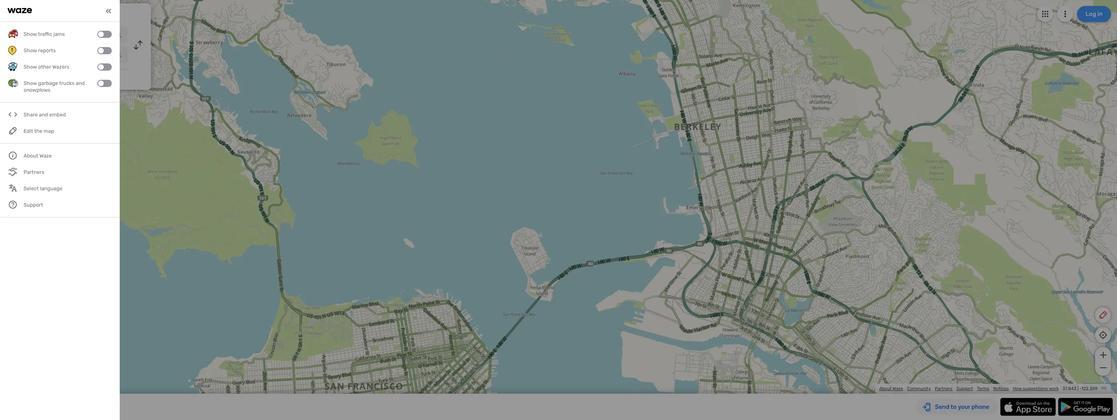 Task type: describe. For each thing, give the bounding box(es) containing it.
about waze community partners support terms notices how suggestions work 37.843 | -122.359
[[880, 387, 1098, 392]]

how suggestions work link
[[1013, 387, 1059, 392]]

terms link
[[978, 387, 990, 392]]

about waze link
[[880, 387, 904, 392]]

share
[[24, 112, 38, 118]]

community link
[[908, 387, 931, 392]]

partners
[[935, 387, 953, 392]]

work
[[1049, 387, 1059, 392]]

-
[[1080, 387, 1082, 392]]

terms
[[978, 387, 990, 392]]

about
[[880, 387, 892, 392]]

share and embed
[[24, 112, 66, 118]]

link image
[[1101, 385, 1108, 392]]

zoom in image
[[1099, 351, 1109, 360]]

now
[[41, 75, 52, 82]]

37.843
[[1063, 387, 1077, 392]]

122.359
[[1082, 387, 1098, 392]]

how
[[1013, 387, 1022, 392]]

leave
[[25, 75, 40, 82]]

current location image
[[11, 30, 21, 40]]



Task type: vqa. For each thing, say whether or not it's contained in the screenshot.
the "Choose destination" 'text field'
yes



Task type: locate. For each thing, give the bounding box(es) containing it.
driving
[[48, 10, 72, 18]]

embed
[[49, 112, 66, 118]]

community
[[908, 387, 931, 392]]

support link
[[957, 387, 974, 392]]

zoom out image
[[1099, 363, 1109, 373]]

partners link
[[935, 387, 953, 392]]

code image
[[8, 110, 18, 120]]

|
[[1078, 387, 1079, 392]]

notices link
[[994, 387, 1009, 392]]

driving directions
[[48, 10, 106, 18]]

and
[[39, 112, 48, 118]]

support
[[957, 387, 974, 392]]

share and embed link
[[8, 107, 112, 123]]

location image
[[11, 50, 21, 60]]

pencil image
[[1099, 311, 1109, 320]]

notices
[[994, 387, 1009, 392]]

waze
[[893, 387, 904, 392]]

Choose starting point text field
[[26, 27, 128, 43]]

Choose destination text field
[[26, 47, 128, 63]]

suggestions
[[1023, 387, 1049, 392]]

directions
[[73, 10, 106, 18]]

clock image
[[9, 74, 19, 83]]

leave now
[[25, 75, 52, 82]]



